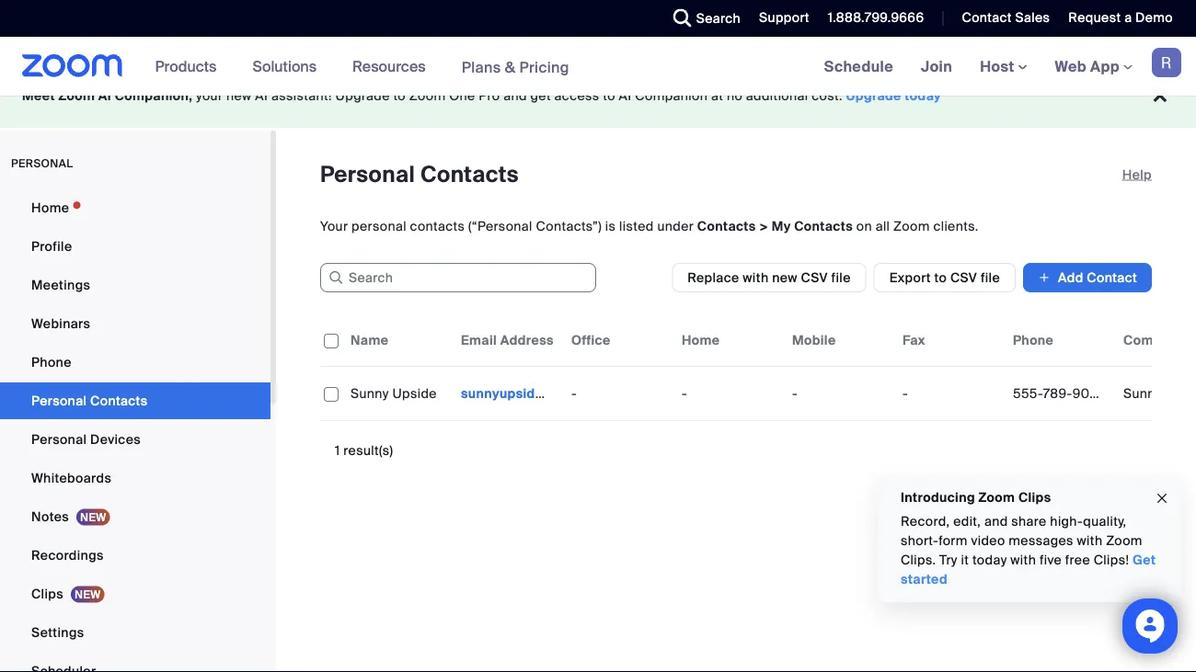 Task type: vqa. For each thing, say whether or not it's contained in the screenshot.
Meet Zoom AI Companion, "footer"
yes



Task type: describe. For each thing, give the bounding box(es) containing it.
meetings link
[[0, 267, 271, 304]]

add contact
[[1058, 269, 1137, 286]]

clips link
[[0, 576, 271, 613]]

meet zoom ai companion, footer
[[0, 64, 1196, 128]]

1 horizontal spatial clips
[[1019, 489, 1051, 506]]

get started
[[901, 552, 1156, 588]]

upgrade today link
[[846, 87, 941, 104]]

pro
[[479, 87, 500, 104]]

personal
[[352, 218, 407, 235]]

zoom down zoom logo
[[58, 87, 95, 104]]

3 ai from the left
[[619, 87, 632, 104]]

zoom up edit,
[[979, 489, 1015, 506]]

555-
[[1013, 385, 1043, 402]]

profile link
[[0, 228, 271, 265]]

host
[[980, 57, 1018, 76]]

zoom inside record, edit, and share high-quality, short-form video messages with zoom clips. try it today with five free clips!
[[1106, 533, 1143, 550]]

personal contacts inside "personal menu" menu
[[31, 392, 148, 409]]

email address
[[461, 332, 554, 349]]

2 file from the left
[[981, 269, 1000, 286]]

0 vertical spatial personal contacts
[[320, 161, 519, 189]]

schedule
[[824, 57, 894, 76]]

get
[[531, 87, 551, 104]]

personal menu menu
[[0, 190, 271, 673]]

2 - from the left
[[682, 385, 687, 402]]

replace with new csv file
[[688, 269, 851, 286]]

webinars link
[[0, 306, 271, 342]]

support
[[759, 9, 810, 26]]

1 ai from the left
[[98, 87, 111, 104]]

your
[[196, 87, 223, 104]]

recordings link
[[0, 537, 271, 574]]

export to csv file
[[890, 269, 1000, 286]]

1 upgrade from the left
[[335, 87, 390, 104]]

settings link
[[0, 615, 271, 652]]

pricing
[[519, 57, 570, 77]]

products button
[[155, 37, 225, 96]]

form
[[939, 533, 968, 550]]

personal for personal devices link
[[31, 431, 87, 448]]

contact inside add contact "button"
[[1087, 269, 1137, 286]]

five
[[1040, 552, 1062, 569]]

personal devices
[[31, 431, 141, 448]]

home inside "link"
[[31, 199, 69, 216]]

new inside meet zoom ai companion, footer
[[226, 87, 252, 104]]

short-
[[901, 533, 939, 550]]

9000
[[1073, 385, 1108, 402]]

notes link
[[0, 499, 271, 536]]

devices
[[90, 431, 141, 448]]

plans
[[462, 57, 501, 77]]

profile
[[31, 238, 72, 255]]

web app
[[1055, 57, 1120, 76]]

today inside record, edit, and share high-quality, short-form video messages with zoom clips. try it today with five free clips!
[[973, 552, 1007, 569]]

started
[[901, 571, 948, 588]]

join
[[921, 57, 953, 76]]

1 - from the left
[[571, 385, 577, 402]]

sunny for sunny side 
[[1124, 385, 1162, 402]]

at
[[711, 87, 723, 104]]

meet
[[22, 87, 55, 104]]

name
[[351, 332, 389, 349]]

new inside 'replace with new csv file' button
[[772, 269, 798, 286]]

clips.
[[901, 552, 936, 569]]

phone inside "personal menu" menu
[[31, 354, 72, 371]]

quality,
[[1083, 513, 1127, 530]]

on
[[856, 218, 872, 235]]

personal contacts link
[[0, 383, 271, 420]]

email
[[461, 332, 497, 349]]

to inside button
[[934, 269, 947, 286]]

high-
[[1050, 513, 1083, 530]]

3 - from the left
[[792, 385, 798, 402]]

personal devices link
[[0, 421, 271, 458]]

profile picture image
[[1152, 48, 1182, 77]]

resources
[[353, 57, 426, 76]]

application containing name
[[320, 315, 1196, 421]]

contacts left on
[[794, 218, 853, 235]]

contacts left >
[[697, 218, 756, 235]]

1 vertical spatial home
[[682, 332, 720, 349]]

1 horizontal spatial with
[[1011, 552, 1036, 569]]

meetings
[[31, 277, 90, 294]]

one
[[449, 87, 475, 104]]

introducing
[[901, 489, 975, 506]]

demo
[[1136, 9, 1173, 26]]

office
[[571, 332, 611, 349]]

banner containing products
[[0, 37, 1196, 97]]

webinars
[[31, 315, 90, 332]]

cost.
[[812, 87, 843, 104]]

web
[[1055, 57, 1087, 76]]

today inside meet zoom ai companion, footer
[[905, 87, 941, 104]]

free
[[1065, 552, 1090, 569]]

contacts up ("personal
[[421, 161, 519, 189]]

my
[[772, 218, 791, 235]]

whiteboards
[[31, 470, 111, 487]]

introducing zoom clips
[[901, 489, 1051, 506]]

1 result(s)
[[335, 442, 393, 459]]

notes
[[31, 508, 69, 525]]

your
[[320, 218, 348, 235]]

video
[[971, 533, 1005, 550]]

with inside button
[[743, 269, 769, 286]]

1
[[335, 442, 340, 459]]

additional
[[746, 87, 808, 104]]

messages
[[1009, 533, 1074, 550]]

4 - from the left
[[903, 385, 908, 402]]

get
[[1133, 552, 1156, 569]]

companion,
[[115, 87, 193, 104]]

("personal
[[468, 218, 533, 235]]

Search Contacts Input text field
[[320, 263, 596, 293]]

sunny for sunny upside
[[351, 385, 389, 402]]

schedule link
[[810, 37, 907, 96]]



Task type: locate. For each thing, give the bounding box(es) containing it.
request
[[1069, 9, 1121, 26]]

clips!
[[1094, 552, 1129, 569]]

csv down clients.
[[950, 269, 977, 286]]

1 horizontal spatial new
[[772, 269, 798, 286]]

meetings navigation
[[810, 37, 1196, 97]]

upside
[[392, 385, 437, 402]]

upgrade
[[335, 87, 390, 104], [846, 87, 902, 104]]

0 horizontal spatial upgrade
[[335, 87, 390, 104]]

1 horizontal spatial today
[[973, 552, 1007, 569]]

0 horizontal spatial to
[[393, 87, 406, 104]]

1 vertical spatial with
[[1077, 533, 1103, 550]]

0 horizontal spatial today
[[905, 87, 941, 104]]

search
[[696, 10, 741, 27]]

personal contacts up contacts
[[320, 161, 519, 189]]

0 horizontal spatial phone
[[31, 354, 72, 371]]

0 vertical spatial new
[[226, 87, 252, 104]]

add image
[[1038, 269, 1051, 287]]

to down "resources"
[[393, 87, 406, 104]]

0 vertical spatial phone
[[1013, 332, 1054, 349]]

under
[[657, 218, 694, 235]]

2 vertical spatial with
[[1011, 552, 1036, 569]]

1 horizontal spatial to
[[603, 87, 615, 104]]

support link
[[745, 0, 814, 37], [759, 9, 810, 26]]

personal up personal
[[320, 161, 415, 189]]

contacts up devices
[[90, 392, 148, 409]]

and inside record, edit, and share high-quality, short-form video messages with zoom clips. try it today with five free clips!
[[985, 513, 1008, 530]]

plans & pricing
[[462, 57, 570, 77]]

ai
[[98, 87, 111, 104], [255, 87, 268, 104], [619, 87, 632, 104]]

contact right 'add'
[[1087, 269, 1137, 286]]

zoom logo image
[[22, 54, 123, 77]]

personal up whiteboards on the bottom left of page
[[31, 431, 87, 448]]

contacts
[[421, 161, 519, 189], [697, 218, 756, 235], [794, 218, 853, 235], [90, 392, 148, 409]]

help link
[[1122, 160, 1152, 190]]

personal contacts
[[320, 161, 519, 189], [31, 392, 148, 409]]

clips up share at the bottom right of the page
[[1019, 489, 1051, 506]]

add
[[1058, 269, 1084, 286]]

1 vertical spatial today
[[973, 552, 1007, 569]]

join link
[[907, 37, 966, 96]]

sunny left upside
[[351, 385, 389, 402]]

all
[[876, 218, 890, 235]]

edit,
[[953, 513, 981, 530]]

web app button
[[1055, 57, 1133, 76]]

0 horizontal spatial home
[[31, 199, 69, 216]]

search button
[[660, 0, 745, 37]]

is
[[605, 218, 616, 235]]

0 horizontal spatial ai
[[98, 87, 111, 104]]

789-
[[1043, 385, 1073, 402]]

products
[[155, 57, 217, 76]]

csv
[[801, 269, 828, 286], [950, 269, 977, 286]]

to right access
[[603, 87, 615, 104]]

record, edit, and share high-quality, short-form video messages with zoom clips. try it today with five free clips!
[[901, 513, 1143, 569]]

0 vertical spatial personal
[[320, 161, 415, 189]]

phone link
[[0, 344, 271, 381]]

today down join
[[905, 87, 941, 104]]

1 vertical spatial and
[[985, 513, 1008, 530]]

2 horizontal spatial ai
[[619, 87, 632, 104]]

contact sales
[[962, 9, 1050, 26]]

1 file from the left
[[831, 269, 851, 286]]

-
[[571, 385, 577, 402], [682, 385, 687, 402], [792, 385, 798, 402], [903, 385, 908, 402]]

1 horizontal spatial file
[[981, 269, 1000, 286]]

close image
[[1155, 488, 1170, 509]]

1 horizontal spatial home
[[682, 332, 720, 349]]

whiteboards link
[[0, 460, 271, 497]]

your personal contacts  ("personal contacts") is listed under contacts > my contacts on all zoom clients.
[[320, 218, 979, 235]]

1 vertical spatial personal contacts
[[31, 392, 148, 409]]

with right the 'replace'
[[743, 269, 769, 286]]

no
[[727, 87, 743, 104]]

2 ai from the left
[[255, 87, 268, 104]]

personal for the personal contacts link
[[31, 392, 87, 409]]

file up mobile
[[831, 269, 851, 286]]

file left add image
[[981, 269, 1000, 286]]

csv up mobile
[[801, 269, 828, 286]]

clips inside "personal menu" menu
[[31, 586, 63, 603]]

1 horizontal spatial ai
[[255, 87, 268, 104]]

0 vertical spatial clips
[[1019, 489, 1051, 506]]

sunny side 
[[1124, 385, 1196, 402]]

0 horizontal spatial contact
[[962, 9, 1012, 26]]

1 horizontal spatial personal contacts
[[320, 161, 519, 189]]

0 vertical spatial home
[[31, 199, 69, 216]]

to right export
[[934, 269, 947, 286]]

2 horizontal spatial with
[[1077, 533, 1103, 550]]

clients.
[[934, 218, 979, 235]]

zoom left one
[[409, 87, 446, 104]]

replace with new csv file button
[[672, 263, 867, 293]]

meet zoom ai companion, your new ai assistant! upgrade to zoom one pro and get access to ai companion at no additional cost. upgrade today
[[22, 87, 941, 104]]

1 vertical spatial phone
[[31, 354, 72, 371]]

home up the profile
[[31, 199, 69, 216]]

0 vertical spatial with
[[743, 269, 769, 286]]

new down my
[[772, 269, 798, 286]]

sunny upside
[[351, 385, 437, 402]]

address
[[500, 332, 554, 349]]

2 sunny from the left
[[1124, 385, 1162, 402]]

replace
[[688, 269, 739, 286]]

assistant!
[[271, 87, 332, 104]]

and inside meet zoom ai companion, footer
[[504, 87, 527, 104]]

1 vertical spatial contact
[[1087, 269, 1137, 286]]

upgrade down schedule
[[846, 87, 902, 104]]

fax
[[903, 332, 926, 349]]

2 upgrade from the left
[[846, 87, 902, 104]]

phone down 'webinars'
[[31, 354, 72, 371]]

1 horizontal spatial and
[[985, 513, 1008, 530]]

1 vertical spatial clips
[[31, 586, 63, 603]]

get started link
[[901, 552, 1156, 588]]

0 horizontal spatial with
[[743, 269, 769, 286]]

0 horizontal spatial new
[[226, 87, 252, 104]]

>
[[759, 218, 768, 235]]

with down 'messages'
[[1011, 552, 1036, 569]]

1 horizontal spatial upgrade
[[846, 87, 902, 104]]

banner
[[0, 37, 1196, 97]]

and
[[504, 87, 527, 104], [985, 513, 1008, 530]]

home link
[[0, 190, 271, 226]]

result(s)
[[344, 442, 393, 459]]

0 horizontal spatial and
[[504, 87, 527, 104]]

with up the free
[[1077, 533, 1103, 550]]

zoom up clips!
[[1106, 533, 1143, 550]]

contacts inside "personal menu" menu
[[90, 392, 148, 409]]

recordings
[[31, 547, 104, 564]]

sunnyupside33@gmail.com
[[461, 385, 638, 402]]

sunnyupside33@gmail.com link
[[461, 385, 638, 402]]

company
[[1124, 332, 1185, 349]]

mobile
[[792, 332, 836, 349]]

1 csv from the left
[[801, 269, 828, 286]]

solutions button
[[253, 37, 325, 96]]

&
[[505, 57, 516, 77]]

home down the 'replace'
[[682, 332, 720, 349]]

record,
[[901, 513, 950, 530]]

sunny
[[351, 385, 389, 402], [1124, 385, 1162, 402]]

0 horizontal spatial personal contacts
[[31, 392, 148, 409]]

upgrade down "resources"
[[335, 87, 390, 104]]

add contact button
[[1023, 263, 1152, 293]]

companion
[[635, 87, 708, 104]]

1 horizontal spatial contact
[[1087, 269, 1137, 286]]

plans & pricing link
[[462, 57, 570, 77], [462, 57, 570, 77]]

ai down zoom logo
[[98, 87, 111, 104]]

and left get at the left
[[504, 87, 527, 104]]

personal contacts up personal devices
[[31, 392, 148, 409]]

export
[[890, 269, 931, 286]]

contact left sales
[[962, 9, 1012, 26]]

2 csv from the left
[[950, 269, 977, 286]]

2 horizontal spatial to
[[934, 269, 947, 286]]

1 vertical spatial personal
[[31, 392, 87, 409]]

request a demo
[[1069, 9, 1173, 26]]

0 horizontal spatial csv
[[801, 269, 828, 286]]

0 vertical spatial and
[[504, 87, 527, 104]]

today down 'video'
[[973, 552, 1007, 569]]

share
[[1012, 513, 1047, 530]]

2 vertical spatial personal
[[31, 431, 87, 448]]

host button
[[980, 57, 1027, 76]]

clips up settings
[[31, 586, 63, 603]]

ai left companion
[[619, 87, 632, 104]]

and up 'video'
[[985, 513, 1008, 530]]

application
[[320, 315, 1196, 421]]

0 vertical spatial contact
[[962, 9, 1012, 26]]

personal inside personal devices link
[[31, 431, 87, 448]]

new right your
[[226, 87, 252, 104]]

product information navigation
[[141, 37, 583, 97]]

sunny left side
[[1124, 385, 1162, 402]]

1 vertical spatial new
[[772, 269, 798, 286]]

1 horizontal spatial phone
[[1013, 332, 1054, 349]]

it
[[961, 552, 969, 569]]

1 horizontal spatial sunny
[[1124, 385, 1162, 402]]

a
[[1125, 9, 1132, 26]]

phone up the 555-
[[1013, 332, 1054, 349]]

1 horizontal spatial csv
[[950, 269, 977, 286]]

contacts
[[410, 218, 465, 235]]

ai down solutions
[[255, 87, 268, 104]]

0 horizontal spatial clips
[[31, 586, 63, 603]]

new
[[226, 87, 252, 104], [772, 269, 798, 286]]

0 vertical spatial today
[[905, 87, 941, 104]]

1 sunny from the left
[[351, 385, 389, 402]]

settings
[[31, 624, 84, 641]]

sales
[[1015, 9, 1050, 26]]

home
[[31, 199, 69, 216], [682, 332, 720, 349]]

zoom right the all
[[894, 218, 930, 235]]

personal up personal devices
[[31, 392, 87, 409]]

app
[[1090, 57, 1120, 76]]

contacts")
[[536, 218, 602, 235]]

0 horizontal spatial file
[[831, 269, 851, 286]]

0 horizontal spatial sunny
[[351, 385, 389, 402]]



